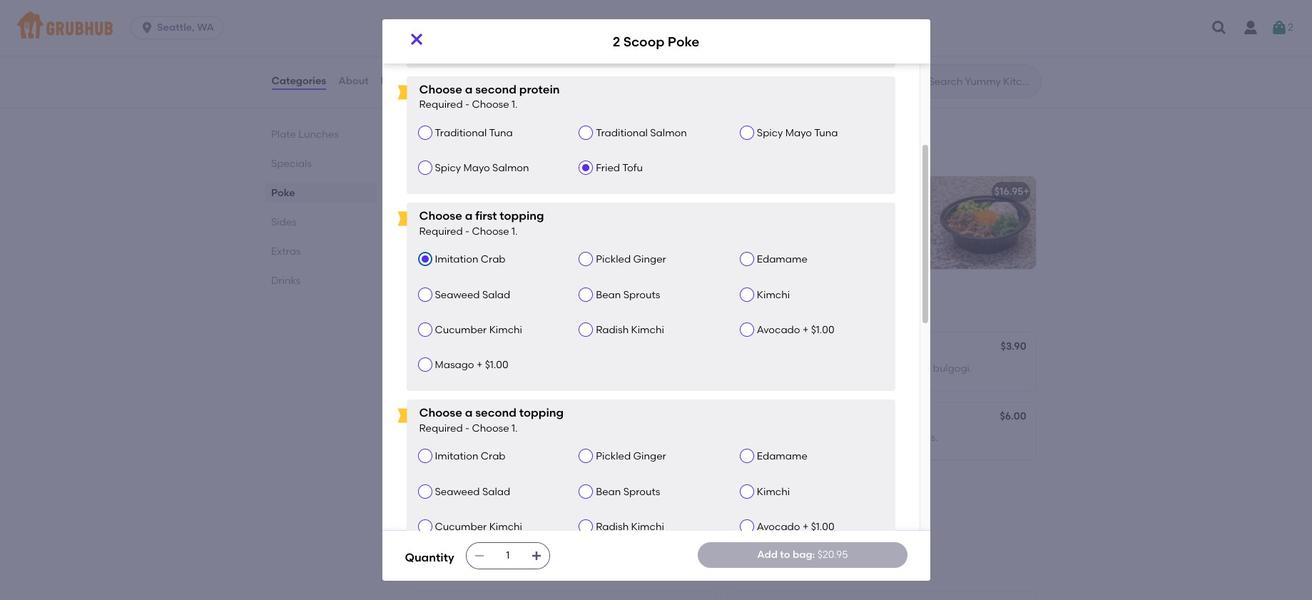 Task type: locate. For each thing, give the bounding box(es) containing it.
- inside choose a second protein required - choose 1.
[[465, 99, 470, 111]]

cucumber kimchi for second
[[435, 521, 523, 533]]

poke for scoop
[[846, 206, 870, 218]]

2 imitation from the top
[[435, 451, 479, 463]]

poke inside comes with 2 scoops of poke of your choice.
[[533, 206, 557, 218]]

0 horizontal spatial extras
[[271, 246, 301, 258]]

1 vertical spatial fried
[[459, 502, 481, 514]]

first
[[476, 209, 497, 223]]

spam musubi
[[417, 342, 483, 354]]

2 1. from the top
[[512, 226, 518, 238]]

a inside choose a first topping required - choose 1.
[[465, 209, 473, 223]]

1 horizontal spatial comes
[[736, 206, 771, 218]]

svg image inside seattle, wa button
[[140, 21, 154, 35]]

2 vertical spatial $1.00
[[811, 521, 835, 533]]

1 vertical spatial bean
[[596, 486, 621, 498]]

poke down specials
[[271, 187, 295, 199]]

imitation crab down tuna
[[435, 451, 506, 463]]

0 horizontal spatial $20.95
[[673, 186, 704, 198]]

0 vertical spatial 1.
[[512, 99, 518, 111]]

add left sides
[[405, 148, 422, 158]]

your inside comes with 2 scoops of poke of your choice.
[[571, 206, 592, 218]]

fried down house
[[417, 55, 441, 67]]

masago + $1.00
[[435, 359, 509, 371]]

1 vertical spatial seaweed
[[435, 486, 480, 498]]

2 radish kimchi from the top
[[596, 521, 665, 533]]

required inside "choose a second topping required - choose 1."
[[419, 423, 463, 435]]

1 salad from the top
[[483, 289, 511, 301]]

0 horizontal spatial salmon
[[493, 162, 529, 174]]

- for choose a second topping
[[465, 423, 470, 435]]

required for choose a second topping
[[419, 423, 463, 435]]

0 vertical spatial topping
[[500, 209, 544, 223]]

0 vertical spatial seaweed salad
[[435, 289, 511, 301]]

your
[[486, 55, 507, 67], [571, 206, 592, 218], [884, 206, 905, 218]]

1 vertical spatial extras
[[405, 559, 452, 577]]

fried down "mandu"
[[781, 362, 805, 374]]

Input item quantity number field
[[492, 543, 524, 569]]

with inside comes with 1 scoop of poke of your choice.
[[773, 206, 794, 218]]

0 vertical spatial imitation crab
[[435, 254, 506, 266]]

2 vertical spatial 1.
[[512, 423, 518, 435]]

1 tofu from the top
[[623, 35, 643, 48]]

1 vertical spatial avocado + $1.00
[[757, 521, 835, 533]]

cut
[[511, 432, 527, 444]]

edamame down 2 pieces of fried pork and veggie egg rolls.
[[757, 451, 808, 463]]

second for topping
[[476, 406, 517, 420]]

comes
[[417, 206, 451, 218], [736, 206, 771, 218]]

a left first
[[465, 209, 473, 223]]

0 vertical spatial avocado
[[757, 324, 801, 336]]

0 horizontal spatial rice
[[443, 55, 461, 67]]

1 vertical spatial imitation crab
[[435, 451, 506, 463]]

- inside "choose a second topping required - choose 1."
[[465, 423, 470, 435]]

pork down dumplings
[[815, 432, 837, 444]]

2 scoop poke
[[613, 33, 700, 50], [417, 186, 482, 198]]

choice. inside comes with 2 scoops of poke of your choice.
[[417, 220, 452, 233]]

avocado
[[757, 324, 801, 336], [757, 521, 801, 533]]

0 vertical spatial pickled ginger
[[596, 254, 667, 266]]

required
[[419, 99, 463, 111], [419, 226, 463, 238], [419, 423, 463, 435]]

1 vertical spatial salmon
[[493, 162, 529, 174]]

imitation down raw
[[435, 451, 479, 463]]

radish kimchi up nori.
[[596, 324, 665, 336]]

1 vertical spatial pork
[[483, 502, 505, 514]]

0 vertical spatial second
[[476, 83, 517, 96]]

0 horizontal spatial choice.
[[417, 220, 452, 233]]

0 horizontal spatial 2 scoop poke
[[417, 186, 482, 198]]

2 pickled from the top
[[596, 451, 631, 463]]

radish kimchi for choose a second topping
[[596, 521, 665, 533]]

1.
[[512, 99, 518, 111], [512, 226, 518, 238], [512, 423, 518, 435]]

1 crab from the top
[[481, 254, 506, 266]]

carrots,
[[644, 55, 681, 67]]

1 tempura from the left
[[864, 55, 906, 67]]

0 horizontal spatial your
[[486, 55, 507, 67]]

extras
[[271, 246, 301, 258], [405, 559, 452, 577]]

with left the beef
[[886, 362, 907, 374]]

poke inside comes with 1 scoop of poke of your choice.
[[846, 206, 870, 218]]

1 avocado + $1.00 from the top
[[757, 324, 835, 336]]

0 vertical spatial salmon
[[651, 127, 687, 139]]

1 vertical spatial second
[[476, 406, 517, 420]]

2 cucumber kimchi from the top
[[435, 521, 523, 533]]

1 horizontal spatial 1
[[796, 206, 800, 218]]

bean
[[596, 289, 621, 301], [596, 486, 621, 498]]

topping inside "choose a second topping required - choose 1."
[[520, 406, 564, 420]]

0 vertical spatial sprouts
[[624, 289, 661, 301]]

$16.95 +
[[995, 186, 1030, 198]]

$16.95
[[995, 186, 1024, 198]]

0 vertical spatial bean sprouts
[[596, 289, 661, 301]]

rice
[[443, 55, 461, 67], [545, 362, 563, 374]]

1 horizontal spatial poke
[[846, 206, 870, 218]]

avocado + $1.00 up add to bag: $20.95
[[757, 521, 835, 533]]

2 ginger from the top
[[634, 451, 667, 463]]

second inside "choose a second topping required - choose 1."
[[476, 406, 517, 420]]

2 scoop poke down for
[[417, 186, 482, 198]]

2
[[1289, 21, 1294, 33], [613, 33, 621, 50], [417, 186, 422, 198], [476, 206, 482, 218], [736, 432, 742, 444]]

1 vertical spatial cucumber kimchi
[[435, 521, 523, 533]]

0 vertical spatial edamame
[[757, 254, 808, 266]]

svg image for seattle, wa
[[140, 21, 154, 35]]

2 avocado + $1.00 from the top
[[757, 521, 835, 533]]

1 horizontal spatial tempura
[[931, 55, 973, 67]]

edamame down comes with 1 scoop of poke of your choice.
[[757, 254, 808, 266]]

spicy up the 1 scoop poke
[[757, 127, 783, 139]]

radish
[[596, 324, 629, 336], [596, 521, 629, 533]]

fried tofu up peas,
[[596, 35, 643, 48]]

0 horizontal spatial veggie
[[529, 502, 561, 514]]

2 seaweed salad from the top
[[435, 486, 511, 498]]

crab
[[481, 254, 506, 266], [481, 451, 506, 463]]

1 required from the top
[[419, 99, 463, 111]]

bean for choose a first topping
[[596, 289, 621, 301]]

radish for choose a second topping
[[596, 521, 629, 533]]

tofu down traditional salmon
[[623, 162, 643, 174]]

1 horizontal spatial sides
[[405, 299, 446, 317]]

radish up the in
[[596, 324, 629, 336]]

2 second from the top
[[476, 406, 517, 420]]

wrapped
[[565, 362, 609, 374]]

traditional
[[435, 127, 487, 139], [596, 127, 648, 139]]

1 horizontal spatial spicy
[[757, 127, 783, 139]]

grilled
[[417, 362, 448, 374]]

rice up onions.
[[443, 55, 461, 67]]

poke up sides
[[405, 128, 442, 146]]

with left first
[[453, 206, 474, 218]]

poke right scoop
[[846, 206, 870, 218]]

1 horizontal spatial your
[[571, 206, 592, 218]]

0 vertical spatial mayo
[[786, 127, 812, 139]]

2 imitation crab from the top
[[435, 451, 506, 463]]

0 vertical spatial bean
[[596, 289, 621, 301]]

1 pickled ginger from the top
[[596, 254, 667, 266]]

second up tuna
[[476, 406, 517, 420]]

1 vertical spatial bean sprouts
[[596, 486, 661, 498]]

with up onions.
[[464, 55, 484, 67]]

$1.00 up dumplings
[[811, 324, 835, 336]]

sprouts
[[624, 289, 661, 301], [624, 486, 661, 498]]

1 horizontal spatial rice
[[545, 362, 563, 374]]

comes for comes with 1 scoop of poke of your choice.
[[736, 206, 771, 218]]

a inside "choose a second topping required - choose 1."
[[465, 406, 473, 420]]

seaweed salad up 4 pieces fried pork and veggie dumplings.
[[435, 486, 511, 498]]

0 vertical spatial rice
[[443, 55, 461, 67]]

scoop down sides
[[425, 186, 456, 198]]

2 scoop poke up the carrots,
[[613, 33, 700, 50]]

0 vertical spatial radish
[[596, 324, 629, 336]]

comes down the 1 scoop poke
[[736, 206, 771, 218]]

seattle,
[[157, 21, 195, 34]]

bulgogi.
[[934, 362, 973, 374]]

1 comes from the left
[[417, 206, 451, 218]]

0 horizontal spatial spicy
[[435, 162, 461, 174]]

1. for choose a second topping
[[512, 423, 518, 435]]

seaweed salad
[[435, 289, 511, 301], [435, 486, 511, 498]]

bean sprouts
[[596, 289, 661, 301], [596, 486, 661, 498]]

plate lunches
[[271, 128, 339, 141]]

- for choose a first topping
[[465, 226, 470, 238]]

1 imitation from the top
[[435, 254, 479, 266]]

1. down the scoops
[[512, 226, 518, 238]]

choose up raw
[[419, 406, 462, 420]]

protein right choice
[[557, 55, 591, 67]]

avocado up to
[[757, 521, 801, 533]]

- left tuna
[[465, 423, 470, 435]]

imitation crab for first
[[435, 254, 506, 266]]

0 vertical spatial 4
[[736, 362, 742, 374]]

rice left wrapped
[[545, 362, 563, 374]]

and left egg on the right
[[839, 432, 858, 444]]

pieces
[[794, 55, 826, 67], [440, 432, 472, 444], [744, 432, 776, 444], [425, 502, 456, 514]]

seaweed salad for second
[[435, 486, 511, 498]]

1 vertical spatial veggie
[[529, 502, 561, 514]]

poke for scoops
[[533, 206, 557, 218]]

1 vertical spatial mayo
[[464, 162, 490, 174]]

tuna
[[489, 127, 513, 139], [815, 127, 838, 139]]

scoop for raw pieces of tuna cut into cubes.
[[440, 412, 472, 424]]

scoop right $20.95 +
[[743, 186, 774, 198]]

svg image left seattle,
[[140, 21, 154, 35]]

2 poke from the left
[[846, 206, 870, 218]]

veggie
[[861, 432, 893, 444], [529, 502, 561, 514]]

2 bean sprouts from the top
[[596, 486, 661, 498]]

0 vertical spatial fried
[[790, 432, 812, 444]]

0 vertical spatial tofu
[[623, 35, 643, 48]]

edamame for choose a second topping
[[757, 451, 808, 463]]

1 bean sprouts from the top
[[596, 289, 661, 301]]

0 horizontal spatial tuna
[[489, 127, 513, 139]]

scoop
[[802, 206, 832, 218]]

0 vertical spatial radish kimchi
[[596, 324, 665, 336]]

house
[[417, 35, 447, 47]]

1 vertical spatial ginger
[[634, 451, 667, 463]]

rolls.
[[917, 432, 939, 444]]

0 horizontal spatial pork
[[483, 502, 505, 514]]

1 traditional from the left
[[435, 127, 487, 139]]

topping up into on the bottom left of the page
[[520, 406, 564, 420]]

1 vertical spatial seaweed salad
[[435, 486, 511, 498]]

pieces down pieces.
[[744, 432, 776, 444]]

spicy
[[757, 127, 783, 139], [435, 162, 461, 174]]

2 vertical spatial a
[[465, 406, 473, 420]]

1 pickled from the top
[[596, 254, 631, 266]]

1 - from the top
[[465, 99, 470, 111]]

required inside choose a first topping required - choose 1.
[[419, 226, 463, 238]]

imitation for second
[[435, 451, 479, 463]]

2 salad from the top
[[483, 486, 511, 498]]

pickled ginger
[[596, 254, 667, 266], [596, 451, 667, 463]]

2 seaweed from the top
[[435, 486, 480, 498]]

choice. for comes with 1 scoop of poke of your choice.
[[736, 220, 772, 233]]

salad
[[483, 289, 511, 301], [483, 486, 511, 498]]

1 inside comes with 1 scoop of poke of your choice.
[[796, 206, 800, 218]]

- inside choose a first topping required - choose 1.
[[465, 226, 470, 238]]

comes with 2 scoops of poke of your choice.
[[417, 206, 592, 233]]

2 tuna from the left
[[815, 127, 838, 139]]

1 poke from the left
[[533, 206, 557, 218]]

1 radish from the top
[[596, 324, 629, 336]]

2 fried tofu from the top
[[596, 162, 643, 174]]

tempura up search yummy kitchen search box at the right top
[[931, 55, 973, 67]]

protein down fried rice with your choice of protein and peas, carrots, and onions.
[[520, 83, 560, 96]]

choice. for comes with 2 scoops of poke of your choice.
[[417, 220, 452, 233]]

a inside choose a second protein required - choose 1.
[[465, 83, 473, 96]]

1 horizontal spatial salmon
[[651, 127, 687, 139]]

3 required from the top
[[419, 423, 463, 435]]

choice. down the 1 scoop poke
[[736, 220, 772, 233]]

imitation crab for second
[[435, 451, 506, 463]]

crab down tuna
[[481, 451, 506, 463]]

2 pieces of fried pork and veggie egg rolls.
[[736, 432, 939, 444]]

1 vertical spatial sprouts
[[624, 486, 661, 498]]

1 vertical spatial 1
[[796, 206, 800, 218]]

mayo up the 1 scoop poke
[[786, 127, 812, 139]]

0 vertical spatial pickled
[[596, 254, 631, 266]]

0 horizontal spatial 1
[[736, 186, 740, 198]]

tofu
[[623, 35, 643, 48], [623, 162, 643, 174]]

1 horizontal spatial pork
[[815, 432, 837, 444]]

1 vertical spatial required
[[419, 226, 463, 238]]

2 horizontal spatial your
[[884, 206, 905, 218]]

scoop right the side
[[440, 412, 472, 424]]

1. inside "choose a second topping required - choose 1."
[[512, 423, 518, 435]]

svg image for 2 scoop poke
[[408, 31, 425, 48]]

categories
[[272, 75, 326, 87]]

pieces down side scoop poke
[[440, 432, 472, 444]]

1 horizontal spatial svg image
[[408, 31, 425, 48]]

$1.00 right spam
[[485, 359, 509, 371]]

cucumber up musubi
[[435, 324, 487, 336]]

add to bag: $20.95
[[758, 549, 848, 561]]

1 seaweed from the top
[[435, 289, 480, 301]]

seaweed up musubi
[[435, 289, 480, 301]]

seaweed for first
[[435, 289, 480, 301]]

2 comes from the left
[[736, 206, 771, 218]]

2 traditional from the left
[[596, 127, 648, 139]]

protein inside fried rice with your choice of protein and peas, carrots, and onions.
[[557, 55, 591, 67]]

topping right first
[[500, 209, 544, 223]]

1 bean from the top
[[596, 289, 621, 301]]

salmon down additional at left top
[[493, 162, 529, 174]]

2 required from the top
[[419, 226, 463, 238]]

0 horizontal spatial traditional
[[435, 127, 487, 139]]

0 horizontal spatial sides
[[271, 216, 297, 228]]

2 choice. from the left
[[736, 220, 772, 233]]

pickled
[[596, 254, 631, 266], [596, 451, 631, 463]]

veggie left dumplings.
[[529, 502, 561, 514]]

0 vertical spatial required
[[419, 99, 463, 111]]

1 horizontal spatial extras
[[405, 559, 452, 577]]

imitation down choose a first topping required - choose 1.
[[435, 254, 479, 266]]

for
[[448, 148, 459, 158]]

avocado + $1.00
[[757, 324, 835, 336], [757, 521, 835, 533]]

svg image up 'reviews'
[[408, 31, 425, 48]]

crab down choose a first topping required - choose 1.
[[481, 254, 506, 266]]

1 vertical spatial add
[[758, 549, 778, 561]]

2 pickled ginger from the top
[[596, 451, 667, 463]]

sides up spam
[[405, 299, 446, 317]]

wa
[[197, 21, 214, 34]]

2 cucumber from the top
[[435, 521, 487, 533]]

4 pieces fried pork and veggie dumplings.
[[417, 502, 617, 514]]

1 vertical spatial salad
[[483, 486, 511, 498]]

topping inside choose a first topping required - choose 1.
[[500, 209, 544, 223]]

comes inside comes with 2 scoops of poke of your choice.
[[417, 206, 451, 218]]

salad for first
[[483, 289, 511, 301]]

bulgogi mandu
[[736, 342, 810, 354]]

lunches
[[298, 128, 339, 141]]

required inside choose a second protein required - choose 1.
[[419, 99, 463, 111]]

fried tofu
[[596, 35, 643, 48], [596, 162, 643, 174]]

avocado up bulgogi mandu
[[757, 324, 801, 336]]

pieces down gyoza
[[425, 502, 456, 514]]

poke up the carrots,
[[668, 33, 700, 50]]

sides up the drinks on the left top of the page
[[271, 216, 297, 228]]

2 bean from the top
[[596, 486, 621, 498]]

svg image
[[140, 21, 154, 35], [408, 31, 425, 48]]

categories button
[[271, 56, 327, 107]]

poke
[[668, 33, 700, 50], [405, 128, 442, 146], [458, 186, 482, 198], [776, 186, 800, 198], [271, 187, 295, 199], [474, 412, 498, 424]]

radish kimchi for choose a first topping
[[596, 324, 665, 336]]

fried
[[450, 35, 475, 47], [596, 35, 620, 48], [417, 55, 441, 67], [596, 162, 620, 174], [781, 362, 805, 374]]

$1.00 for choose a first topping
[[811, 324, 835, 336]]

second inside choose a second protein required - choose 1.
[[476, 83, 517, 96]]

3 - from the top
[[465, 423, 470, 435]]

sides
[[425, 148, 445, 158]]

- up traditional tuna
[[465, 99, 470, 111]]

choice. inside comes with 1 scoop of poke of your choice.
[[736, 220, 772, 233]]

scoops
[[484, 206, 519, 218]]

protein
[[557, 55, 591, 67], [520, 83, 560, 96]]

0 vertical spatial $1.00
[[811, 324, 835, 336]]

protein inside choose a second protein required - choose 1.
[[520, 83, 560, 96]]

fried
[[790, 432, 812, 444], [459, 502, 481, 514]]

your inside comes with 1 scoop of poke of your choice.
[[884, 206, 905, 218]]

avocado + $1.00 up "mandu"
[[757, 324, 835, 336]]

0 vertical spatial -
[[465, 99, 470, 111]]

tofu up peas,
[[623, 35, 643, 48]]

0 vertical spatial protein
[[557, 55, 591, 67]]

0 vertical spatial cucumber
[[435, 324, 487, 336]]

poke
[[533, 206, 557, 218], [846, 206, 870, 218]]

1 choice. from the left
[[417, 220, 452, 233]]

1 vertical spatial protein
[[520, 83, 560, 96]]

imitation crab
[[435, 254, 506, 266], [435, 451, 506, 463]]

0 vertical spatial pork
[[815, 432, 837, 444]]

a for choose a second topping
[[465, 406, 473, 420]]

korean fried chicken special image
[[929, 0, 1036, 14]]

cucumber kimchi
[[435, 324, 523, 336], [435, 521, 523, 533]]

choose
[[419, 83, 462, 96], [472, 99, 509, 111], [419, 209, 462, 223], [472, 226, 509, 238], [419, 406, 462, 420], [472, 423, 509, 435]]

1 vertical spatial 1.
[[512, 226, 518, 238]]

carte
[[757, 55, 783, 67]]

1. down choice
[[512, 99, 518, 111]]

2 inside comes with 2 scoops of poke of your choice.
[[476, 206, 482, 218]]

1 horizontal spatial 4
[[736, 362, 742, 374]]

- down spicy mayo salmon
[[465, 226, 470, 238]]

1 imitation crab from the top
[[435, 254, 506, 266]]

seaweed up 4 pieces fried pork and veggie dumplings.
[[435, 486, 480, 498]]

2 button
[[1271, 15, 1294, 41]]

1 second from the top
[[476, 83, 517, 96]]

1. inside choose a second protein required - choose 1.
[[512, 99, 518, 111]]

poke right the scoops
[[533, 206, 557, 218]]

pieces for 4 pieces fried pork and veggie dumplings.
[[425, 502, 456, 514]]

salad up 4 pieces fried pork and veggie dumplings.
[[483, 486, 511, 498]]

1 tuna from the left
[[489, 127, 513, 139]]

and left onions.
[[417, 70, 436, 82]]

bean sprouts for choose a first topping
[[596, 289, 661, 301]]

add left to
[[758, 549, 778, 561]]

a down onions.
[[465, 83, 473, 96]]

cucumber
[[435, 324, 487, 336], [435, 521, 487, 533]]

2 vertical spatial -
[[465, 423, 470, 435]]

radish kimchi down dumplings.
[[596, 521, 665, 533]]

0 vertical spatial ginger
[[634, 254, 667, 266]]

fried tofu down traditional salmon
[[596, 162, 643, 174]]

choose left cut at the bottom of the page
[[472, 423, 509, 435]]

0 horizontal spatial 4
[[417, 502, 422, 514]]

1. inside choose a first topping required - choose 1.
[[512, 226, 518, 238]]

seaweed for second
[[435, 486, 480, 498]]

1 seaweed salad from the top
[[435, 289, 511, 301]]

4 left pieces.
[[736, 362, 742, 374]]

1 ginger from the top
[[634, 254, 667, 266]]

2 sprouts from the top
[[624, 486, 661, 498]]

1 sprouts from the top
[[624, 289, 661, 301]]

kimchi
[[757, 289, 790, 301], [489, 324, 523, 336], [631, 324, 665, 336], [757, 486, 790, 498], [489, 521, 523, 533], [631, 521, 665, 533]]

bag:
[[793, 549, 815, 561]]

fried rice with your choice of protein and peas, carrots, and onions.
[[417, 55, 681, 82]]

3 1. from the top
[[512, 423, 518, 435]]

0 horizontal spatial tempura
[[864, 55, 906, 67]]

seaweed salad up musubi
[[435, 289, 511, 301]]

1 vertical spatial imitation
[[435, 451, 479, 463]]

svg image
[[1211, 19, 1229, 36], [1271, 19, 1289, 36], [474, 550, 485, 562], [531, 550, 542, 562]]

scoop up peas,
[[624, 33, 665, 50]]

0 vertical spatial a
[[465, 83, 473, 96]]

1 fried tofu from the top
[[596, 35, 643, 48]]

3 a from the top
[[465, 406, 473, 420]]

4 for 4 pieces. fried dumplings filled with beef bulgogi.
[[736, 362, 742, 374]]

traditional tuna
[[435, 127, 513, 139]]

1 vertical spatial spicy
[[435, 162, 461, 174]]

1 1. from the top
[[512, 99, 518, 111]]

and up input item quantity number field
[[507, 502, 527, 514]]

second for protein
[[476, 83, 517, 96]]

fried left rice
[[450, 35, 475, 47]]

0 horizontal spatial mayo
[[464, 162, 490, 174]]

radish down dumplings.
[[596, 521, 629, 533]]

spicy down for
[[435, 162, 461, 174]]

1 vertical spatial radish
[[596, 521, 629, 533]]

2 crab from the top
[[481, 451, 506, 463]]

avocado for choose a second topping
[[757, 521, 801, 533]]

pork
[[815, 432, 837, 444], [483, 502, 505, 514]]

veggie left egg on the right
[[861, 432, 893, 444]]

2 - from the top
[[465, 226, 470, 238]]

comes left first
[[417, 206, 451, 218]]

pickled ginger for choose a second topping
[[596, 451, 667, 463]]

mayo down an
[[464, 162, 490, 174]]

2 avocado from the top
[[757, 521, 801, 533]]

1 a from the top
[[465, 83, 473, 96]]

2 edamame from the top
[[757, 451, 808, 463]]

choose down onions.
[[419, 83, 462, 96]]

bean for choose a second topping
[[596, 486, 621, 498]]

topping for choose a second topping
[[520, 406, 564, 420]]

1 radish kimchi from the top
[[596, 324, 665, 336]]

0 vertical spatial add
[[405, 148, 422, 158]]

search icon image
[[906, 73, 923, 90]]

cucumber up quantity
[[435, 521, 487, 533]]

0 vertical spatial fried tofu
[[596, 35, 643, 48]]

avocado + $1.00 for choose a first topping
[[757, 324, 835, 336]]

2 a from the top
[[465, 209, 473, 223]]

1
[[736, 186, 740, 198], [796, 206, 800, 218]]

pickled for choose a first topping
[[596, 254, 631, 266]]

1 horizontal spatial add
[[758, 549, 778, 561]]

1 edamame from the top
[[757, 254, 808, 266]]

1 vertical spatial cucumber
[[435, 521, 487, 533]]

comes inside comes with 1 scoop of poke of your choice.
[[736, 206, 771, 218]]

fried inside fried rice with your choice of protein and peas, carrots, and onions.
[[417, 55, 441, 67]]

1 avocado from the top
[[757, 324, 801, 336]]

second down choice
[[476, 83, 517, 96]]

0 vertical spatial 1
[[736, 186, 740, 198]]

2 radish from the top
[[596, 521, 629, 533]]

4 down gyoza
[[417, 502, 422, 514]]

$20.95 +
[[673, 186, 710, 198]]

1 vertical spatial radish kimchi
[[596, 521, 665, 533]]

imitation crab down choose a first topping required - choose 1.
[[435, 254, 506, 266]]

0 horizontal spatial comes
[[417, 206, 451, 218]]

tempura right shrimp
[[864, 55, 906, 67]]

mayo
[[786, 127, 812, 139], [464, 162, 490, 174]]

gyoza
[[417, 481, 448, 494]]

1 cucumber from the top
[[435, 324, 487, 336]]

1 cucumber kimchi from the top
[[435, 324, 523, 336]]



Task type: vqa. For each thing, say whether or not it's contained in the screenshot.
leftmost 4
yes



Task type: describe. For each thing, give the bounding box(es) containing it.
cucumber for first
[[435, 324, 487, 336]]

traditional for traditional salmon
[[596, 127, 648, 139]]

scoop for comes with 2 scoops of poke of your choice.
[[425, 186, 456, 198]]

1 vertical spatial $1.00
[[485, 359, 509, 371]]

choose a second topping required - choose 1.
[[419, 406, 564, 435]]

specials
[[271, 158, 312, 170]]

dumplings
[[808, 362, 859, 374]]

drinks
[[271, 275, 300, 287]]

$3.90
[[1001, 341, 1027, 353]]

comes for comes with 2 scoops of poke of your choice.
[[417, 206, 451, 218]]

4 pieces. fried dumplings filled with beef bulgogi.
[[736, 362, 973, 374]]

choose a first topping required - choose 1.
[[419, 209, 544, 238]]

comes with 1 scoop of poke of your choice.
[[736, 206, 905, 233]]

charge.
[[518, 148, 550, 158]]

peas,
[[615, 55, 642, 67]]

1 scoop poke image
[[929, 177, 1036, 269]]

into
[[529, 432, 548, 444]]

radish for choose a first topping
[[596, 324, 629, 336]]

dumplings.
[[564, 502, 617, 514]]

seattle, wa button
[[131, 16, 229, 39]]

required for choose a second protein
[[419, 99, 463, 111]]

poke down spicy mayo salmon
[[458, 186, 482, 198]]

rice inside fried rice with your choice of protein and peas, carrots, and onions.
[[443, 55, 461, 67]]

plate
[[271, 128, 296, 141]]

with inside comes with 2 scoops of poke of your choice.
[[453, 206, 474, 218]]

1 vertical spatial sides
[[405, 299, 446, 317]]

reviews
[[381, 75, 421, 87]]

seaweed salad for first
[[435, 289, 511, 301]]

spam
[[417, 342, 445, 354]]

1 horizontal spatial fried
[[790, 432, 812, 444]]

spicy mayo tuna
[[757, 127, 838, 139]]

2 tempura from the left
[[931, 55, 973, 67]]

poke inside the poke add sides for an additional charge.
[[405, 128, 442, 146]]

edamame for choose a first topping
[[757, 254, 808, 266]]

choose down first
[[472, 226, 509, 238]]

add inside the poke add sides for an additional charge.
[[405, 148, 422, 158]]

salad for second
[[483, 486, 511, 498]]

choice
[[510, 55, 542, 67]]

avocado + $1.00 for choose a second topping
[[757, 521, 835, 533]]

onions.
[[438, 70, 472, 82]]

0 vertical spatial 2 scoop poke
[[613, 33, 700, 50]]

- for choose a second protein
[[465, 99, 470, 111]]

spicy for spicy mayo tuna
[[757, 127, 783, 139]]

with up search icon
[[908, 55, 928, 67]]

shrimp
[[828, 55, 861, 67]]

raw pieces of tuna cut into cubes.
[[417, 432, 582, 444]]

la
[[746, 55, 755, 67]]

ginger for choose a second topping
[[634, 451, 667, 463]]

scoop for comes with 1 scoop of poke of your choice.
[[743, 186, 774, 198]]

0 vertical spatial sides
[[271, 216, 297, 228]]

your inside fried rice with your choice of protein and peas, carrots, and onions.
[[486, 55, 507, 67]]

egg
[[895, 432, 914, 444]]

beef
[[909, 362, 931, 374]]

pickled ginger for choose a first topping
[[596, 254, 667, 266]]

raw
[[417, 432, 438, 444]]

4 for 4 pieces fried pork and veggie dumplings.
[[417, 502, 422, 514]]

bean sprouts for choose a second topping
[[596, 486, 661, 498]]

an
[[461, 148, 472, 158]]

$12.00
[[997, 34, 1027, 46]]

mandu
[[776, 342, 810, 354]]

seasoned
[[495, 362, 542, 374]]

choose up traditional tuna
[[472, 99, 509, 111]]

nori.
[[622, 362, 643, 374]]

reviews button
[[380, 56, 421, 107]]

musubi
[[448, 342, 483, 354]]

sauce.
[[975, 55, 1007, 67]]

crab for first
[[481, 254, 506, 266]]

traditional for traditional tuna
[[435, 127, 487, 139]]

avocado for choose a first topping
[[757, 324, 801, 336]]

tuna
[[486, 432, 509, 444]]

$6.00
[[1000, 410, 1027, 423]]

a la carte 6 pieces shrimp tempura with tempura sauce.
[[736, 55, 1007, 67]]

1. for choose a second protein
[[512, 99, 518, 111]]

pieces right 6
[[794, 55, 826, 67]]

imitation for first
[[435, 254, 479, 266]]

2 inside button
[[1289, 21, 1294, 33]]

a for choose a first topping
[[465, 209, 473, 223]]

rice
[[477, 35, 498, 47]]

1 vertical spatial 2 scoop poke
[[417, 186, 482, 198]]

pickled for choose a second topping
[[596, 451, 631, 463]]

$1.00 for choose a second topping
[[811, 521, 835, 533]]

with inside fried rice with your choice of protein and peas, carrots, and onions.
[[464, 55, 484, 67]]

main navigation navigation
[[0, 0, 1313, 56]]

topping for choose a first topping
[[500, 209, 544, 223]]

bulgogi
[[736, 342, 774, 354]]

2 scoop poke image
[[609, 177, 716, 269]]

sprouts for choose a second topping
[[624, 486, 661, 498]]

0 vertical spatial veggie
[[861, 432, 893, 444]]

cucumber for second
[[435, 521, 487, 533]]

poke up tuna
[[474, 412, 498, 424]]

6
[[786, 55, 792, 67]]

masago
[[435, 359, 474, 371]]

house fried rice
[[417, 35, 498, 47]]

1. for choose a first topping
[[512, 226, 518, 238]]

ginger for choose a first topping
[[634, 254, 667, 266]]

1 scoop poke
[[736, 186, 800, 198]]

of inside fried rice with your choice of protein and peas, carrots, and onions.
[[545, 55, 554, 67]]

pieces for 2 pieces of fried pork and veggie egg rolls.
[[744, 432, 776, 444]]

about button
[[338, 56, 369, 107]]

a
[[736, 55, 744, 67]]

$15.50
[[673, 34, 704, 46]]

your for 1 scoop poke
[[884, 206, 905, 218]]

in
[[611, 362, 620, 374]]

about
[[338, 75, 369, 87]]

0 vertical spatial extras
[[271, 246, 301, 258]]

quantity
[[405, 551, 455, 565]]

a for choose a second protein
[[465, 83, 473, 96]]

fried down traditional salmon
[[596, 162, 620, 174]]

mayo for tuna
[[786, 127, 812, 139]]

seattle, wa
[[157, 21, 214, 34]]

to
[[781, 549, 791, 561]]

Search Yummy Kitchen search field
[[928, 75, 1037, 89]]

on
[[481, 362, 493, 374]]

poke up comes with 1 scoop of poke of your choice.
[[776, 186, 800, 198]]

side
[[417, 412, 438, 424]]

pieces for raw pieces of tuna cut into cubes.
[[440, 432, 472, 444]]

1 vertical spatial $20.95
[[818, 549, 848, 561]]

side scoop poke
[[417, 412, 498, 424]]

fried up peas,
[[596, 35, 620, 48]]

pieces.
[[745, 362, 779, 374]]

choose left first
[[419, 209, 462, 223]]

additional
[[474, 148, 516, 158]]

mayo for salmon
[[464, 162, 490, 174]]

and left peas,
[[594, 55, 613, 67]]

traditional salmon
[[596, 127, 687, 139]]

2 tofu from the top
[[623, 162, 643, 174]]

spam
[[451, 362, 478, 374]]

poke add sides for an additional charge.
[[405, 128, 550, 158]]

your for 2 scoop poke
[[571, 206, 592, 218]]

required for choose a first topping
[[419, 226, 463, 238]]

cucumber kimchi for first
[[435, 324, 523, 336]]

svg image inside 2 button
[[1271, 19, 1289, 36]]

crab for second
[[481, 451, 506, 463]]

filled
[[861, 362, 884, 374]]

spicy mayo salmon
[[435, 162, 529, 174]]

cubes.
[[550, 432, 582, 444]]

choose a second protein required - choose 1.
[[419, 83, 560, 111]]

grilled spam on seasoned rice wrapped in nori.
[[417, 362, 643, 374]]

sprouts for choose a first topping
[[624, 289, 661, 301]]

spicy for spicy mayo salmon
[[435, 162, 461, 174]]



